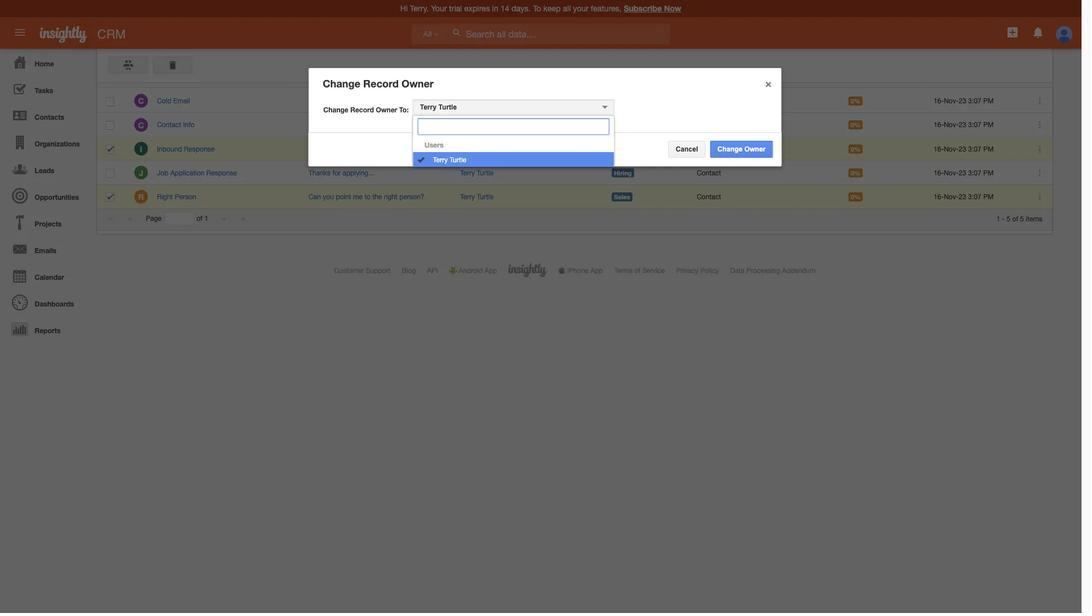 Task type: vqa. For each thing, say whether or not it's contained in the screenshot.
'Started'
no



Task type: describe. For each thing, give the bounding box(es) containing it.
can you point me to the right person? link
[[309, 193, 424, 201]]

terry turtle button
[[413, 99, 615, 115]]

thanks for connecting
[[309, 121, 377, 129]]

sales for r
[[614, 193, 630, 201]]

contact info
[[157, 121, 195, 129]]

row group containing c
[[97, 89, 1053, 209]]

1 1 from the left
[[204, 215, 208, 222]]

users
[[425, 141, 444, 149]]

android app link
[[449, 266, 497, 274]]

privacy policy link
[[676, 266, 719, 274]]

contact cell for j
[[688, 161, 840, 185]]

record for change record owner to:
[[350, 106, 374, 114]]

terry for contact info
[[460, 121, 475, 129]]

cold email link
[[157, 97, 196, 105]]

1 16-nov-23 3:07 pm from the top
[[934, 97, 994, 105]]

connecting
[[343, 121, 377, 129]]

api link
[[427, 266, 438, 274]]

reports link
[[3, 316, 91, 342]]

tasks
[[35, 86, 53, 94]]

ok image
[[417, 156, 425, 164]]

you for can
[[323, 193, 334, 201]]

1 c row from the top
[[97, 89, 1053, 113]]

-
[[1003, 215, 1005, 223]]

job application response
[[157, 169, 237, 177]]

change for change owner
[[718, 145, 743, 153]]

change record owner to:
[[323, 106, 409, 114]]

cancel button
[[669, 141, 706, 158]]

thanks for contacting us. link
[[309, 145, 386, 153]]

customer support
[[334, 266, 391, 274]]

1 column header from the left
[[451, 66, 603, 88]]

home link
[[3, 49, 91, 76]]

0 horizontal spatial of
[[197, 215, 203, 222]]

privacy
[[676, 266, 699, 274]]

change owner
[[718, 145, 766, 153]]

contact inside the c row
[[157, 121, 181, 129]]

right person link
[[157, 193, 202, 201]]

j row
[[97, 161, 1053, 185]]

contact cell for r
[[688, 185, 840, 209]]

terry turtle for right person
[[460, 193, 494, 201]]

16-nov-23 3:07 pm for can you point me to the right person?
[[934, 193, 994, 201]]

3:07 for thanks for connecting
[[969, 121, 982, 129]]

page
[[146, 215, 162, 222]]

inbound response link
[[157, 145, 220, 153]]

1 3:07 from the top
[[969, 97, 982, 105]]

person
[[175, 193, 196, 201]]

1 5 from the left
[[1007, 215, 1011, 223]]

terry for job application response
[[460, 169, 475, 177]]

record for change record owner
[[363, 77, 399, 89]]

subscribe now link
[[624, 4, 682, 13]]

data processing addendum
[[730, 266, 816, 274]]

terry for cold email
[[460, 97, 475, 105]]

data processing addendum link
[[730, 266, 816, 274]]

person?
[[400, 193, 424, 201]]

crm
[[97, 27, 126, 41]]

2 column header from the left
[[603, 66, 688, 88]]

turtle for contact info
[[477, 121, 494, 129]]

app for android app
[[485, 266, 497, 274]]

16- for can you point me to the right person?
[[934, 193, 944, 201]]

3:07 for thanks for applying...
[[969, 169, 982, 177]]

16-nov-23 3:07 pm cell for can you point me to the right person?
[[925, 185, 1025, 209]]

j link
[[134, 166, 148, 180]]

owner inside change owner button
[[745, 145, 766, 153]]

1 23 from the top
[[959, 97, 967, 105]]

leads
[[35, 166, 54, 174]]

0% cell for thanks for connecting
[[840, 113, 925, 137]]

application
[[170, 169, 205, 177]]

contact cell for i
[[688, 137, 840, 161]]

j
[[139, 168, 143, 178]]

0% for can you point me to the right person?
[[851, 193, 861, 201]]

1 16- from the top
[[934, 97, 944, 105]]

subscribe
[[624, 4, 662, 13]]

1 0% cell from the top
[[840, 89, 925, 113]]

sales cell for c
[[603, 89, 688, 113]]

applying...
[[343, 169, 374, 177]]

thanks for j
[[309, 169, 331, 177]]

blog link
[[402, 266, 416, 274]]

2 1 from the left
[[997, 215, 1001, 223]]

0% for thanks for contacting us.
[[851, 145, 861, 153]]

processing
[[747, 266, 780, 274]]

terry turtle for job application response
[[460, 169, 494, 177]]

terry turtle link for thanks for connecting
[[460, 121, 494, 129]]

leads link
[[3, 156, 91, 182]]

change record owner
[[323, 77, 434, 89]]

pm for can you point me to the right person?
[[984, 193, 994, 201]]

0% for thanks for connecting
[[851, 121, 861, 129]]

app for iphone app
[[591, 266, 603, 274]]

c link for contact info
[[134, 118, 148, 132]]

all link
[[412, 24, 446, 45]]

reports
[[35, 327, 61, 335]]

c link for cold email
[[134, 94, 148, 108]]

contacts
[[35, 113, 64, 121]]

job application response link
[[157, 169, 243, 177]]

change for change record owner
[[323, 77, 361, 89]]

android app
[[459, 266, 497, 274]]

16-nov-23 3:07 pm for thanks for applying...
[[934, 169, 994, 177]]

r link
[[134, 190, 148, 204]]

emails link
[[3, 236, 91, 262]]

owner for change record owner
[[402, 77, 434, 89]]

customer support link
[[334, 266, 391, 274]]

terms of service
[[614, 266, 665, 274]]

16-nov-23 3:07 pm cell for thanks for applying...
[[925, 161, 1025, 185]]

android
[[459, 266, 483, 274]]

opportunities link
[[3, 182, 91, 209]]

for for j
[[333, 169, 341, 177]]

calendar
[[35, 273, 64, 281]]

navigation containing home
[[0, 49, 91, 342]]

home
[[35, 60, 54, 68]]

×
[[765, 76, 772, 90]]

iphone app
[[568, 266, 603, 274]]

hiring cell
[[603, 161, 688, 185]]

turtle inside button
[[439, 103, 457, 111]]

16- for thanks for contacting us.
[[934, 145, 944, 153]]

terry for right person
[[460, 193, 475, 201]]

subscribe now
[[624, 4, 682, 13]]

api
[[427, 266, 438, 274]]

2 5 from the left
[[1021, 215, 1024, 223]]

× button
[[760, 71, 778, 94]]

i
[[140, 144, 142, 154]]

can you point me to the right person?
[[309, 193, 424, 201]]

terry for inbound response
[[460, 145, 475, 153]]

of 1
[[197, 215, 208, 222]]

terry inside button
[[420, 103, 437, 111]]

thanks for i
[[309, 145, 331, 153]]

3:07 for thanks for contacting us.
[[969, 145, 982, 153]]

23 for can you point me to the right person?
[[959, 193, 967, 201]]

inbound
[[157, 145, 182, 153]]

terry turtle link for thanks for contacting us.
[[460, 145, 494, 153]]

23 for thanks for contacting us.
[[959, 145, 967, 153]]

16-nov-23 3:07 pm for thanks for contacting us.
[[934, 145, 994, 153]]

Search all data.... text field
[[446, 24, 670, 44]]

support
[[366, 266, 391, 274]]

pm for thanks for connecting
[[984, 121, 994, 129]]

do you have time to connect? cell
[[300, 89, 452, 113]]



Task type: locate. For each thing, give the bounding box(es) containing it.
change right cancel
[[718, 145, 743, 153]]

0% for thanks for applying...
[[851, 169, 861, 177]]

contact for i
[[697, 145, 721, 153]]

service
[[643, 266, 665, 274]]

3 for from the top
[[333, 169, 341, 177]]

1 sales from the top
[[614, 97, 630, 105]]

turtle inside 'r' row
[[477, 193, 494, 201]]

do
[[309, 97, 317, 105]]

navigation
[[0, 49, 91, 342]]

terry turtle for cold email
[[460, 97, 494, 105]]

3 16-nov-23 3:07 pm cell from the top
[[925, 137, 1025, 161]]

terry turtle inside button
[[420, 103, 457, 111]]

hiring
[[614, 169, 632, 177]]

contact for r
[[697, 193, 721, 201]]

contact info link
[[157, 121, 200, 129]]

3 0% from the top
[[851, 145, 861, 153]]

app right android
[[485, 266, 497, 274]]

2 0% from the top
[[851, 121, 861, 129]]

terry inside "i" row
[[460, 145, 475, 153]]

connect?
[[372, 97, 400, 105]]

to
[[364, 97, 370, 105], [365, 193, 371, 201]]

2 pm from the top
[[984, 121, 994, 129]]

5 nov- from the top
[[944, 193, 959, 201]]

1 horizontal spatial owner
[[402, 77, 434, 89]]

nov- for thanks for connecting
[[944, 121, 959, 129]]

have
[[332, 97, 347, 105]]

1 horizontal spatial 5
[[1021, 215, 1024, 223]]

3 contact cell from the top
[[688, 185, 840, 209]]

16- inside j row
[[934, 169, 944, 177]]

to inside 'r' row
[[365, 193, 371, 201]]

pm for thanks for contacting us.
[[984, 145, 994, 153]]

for left contacting
[[333, 145, 341, 153]]

thanks up can
[[309, 169, 331, 177]]

for inside j row
[[333, 169, 341, 177]]

terry turtle inside j row
[[460, 169, 494, 177]]

1 vertical spatial change
[[323, 106, 349, 114]]

to:
[[399, 106, 409, 114]]

pm
[[984, 97, 994, 105], [984, 121, 994, 129], [984, 145, 994, 153], [984, 169, 994, 177], [984, 193, 994, 201]]

4 16- from the top
[[934, 169, 944, 177]]

can
[[309, 193, 321, 201]]

1 - 5 of 5 items
[[997, 215, 1043, 223]]

organizations
[[35, 140, 80, 148]]

of right -
[[1013, 215, 1019, 223]]

pm inside "i" row
[[984, 145, 994, 153]]

1 nov- from the top
[[944, 97, 959, 105]]

2 c link from the top
[[134, 118, 148, 132]]

0 vertical spatial response
[[184, 145, 215, 153]]

c row
[[97, 89, 1053, 113], [97, 113, 1053, 137]]

1 vertical spatial sales
[[614, 145, 630, 153]]

turtle for cold email
[[477, 97, 494, 105]]

cold
[[157, 97, 171, 105]]

23 for thanks for applying...
[[959, 169, 967, 177]]

response inside "i" row
[[184, 145, 215, 153]]

c left "cold"
[[138, 96, 144, 106]]

2 vertical spatial owner
[[745, 145, 766, 153]]

you inside cell
[[319, 97, 330, 105]]

3 16- from the top
[[934, 145, 944, 153]]

time
[[349, 97, 362, 105]]

1 vertical spatial you
[[323, 193, 334, 201]]

record
[[363, 77, 399, 89], [350, 106, 374, 114]]

change down have
[[323, 106, 349, 114]]

4 0% cell from the top
[[840, 161, 925, 185]]

sales down hiring
[[614, 193, 630, 201]]

16-nov-23 3:07 pm cell
[[925, 89, 1025, 113], [925, 113, 1025, 137], [925, 137, 1025, 161], [925, 161, 1025, 185], [925, 185, 1025, 209]]

0% cell for can you point me to the right person?
[[840, 185, 925, 209]]

for inside the c row
[[333, 121, 341, 129]]

terry turtle for inbound response
[[460, 145, 494, 153]]

sales cell up general
[[603, 89, 688, 113]]

terms of service link
[[614, 266, 665, 274]]

2 16-nov-23 3:07 pm from the top
[[934, 121, 994, 129]]

2 c row from the top
[[97, 113, 1053, 137]]

for left applying...
[[333, 169, 341, 177]]

23 inside j row
[[959, 169, 967, 177]]

1 thanks from the top
[[309, 121, 331, 129]]

23 inside 'r' row
[[959, 193, 967, 201]]

iphone app link
[[558, 266, 603, 274]]

5 16- from the top
[[934, 193, 944, 201]]

nov- for thanks for applying...
[[944, 169, 959, 177]]

row group
[[97, 89, 1053, 209]]

turtle inside "i" row
[[477, 145, 494, 153]]

0 horizontal spatial 5
[[1007, 215, 1011, 223]]

1 horizontal spatial 1
[[997, 215, 1001, 223]]

response right application
[[206, 169, 237, 177]]

column header up general cell
[[603, 66, 688, 88]]

terry turtle inside "i" row
[[460, 145, 494, 153]]

sales
[[614, 97, 630, 105], [614, 145, 630, 153], [614, 193, 630, 201]]

nov- for thanks for contacting us.
[[944, 145, 959, 153]]

change inside button
[[718, 145, 743, 153]]

0 vertical spatial thanks
[[309, 121, 331, 129]]

0 vertical spatial to
[[364, 97, 370, 105]]

sales cell down hiring
[[603, 185, 688, 209]]

terry turtle inside 'r' row
[[460, 193, 494, 201]]

2 23 from the top
[[959, 121, 967, 129]]

customer
[[334, 266, 364, 274]]

2 vertical spatial sales cell
[[603, 185, 688, 209]]

pm inside 'r' row
[[984, 193, 994, 201]]

i link
[[134, 142, 148, 156]]

1 sales cell from the top
[[603, 89, 688, 113]]

4 16-nov-23 3:07 pm cell from the top
[[925, 161, 1025, 185]]

thanks inside j row
[[309, 169, 331, 177]]

1 c from the top
[[138, 96, 144, 106]]

the
[[373, 193, 382, 201]]

emails
[[35, 246, 56, 254]]

contacts link
[[3, 102, 91, 129]]

contacting
[[343, 145, 375, 153]]

2 16- from the top
[[934, 121, 944, 129]]

addendum
[[782, 266, 816, 274]]

to for connect?
[[364, 97, 370, 105]]

5 0% cell from the top
[[840, 185, 925, 209]]

0 vertical spatial sales cell
[[603, 89, 688, 113]]

0 horizontal spatial 1
[[204, 215, 208, 222]]

2 contact cell from the top
[[688, 161, 840, 185]]

owner
[[402, 77, 434, 89], [376, 106, 397, 114], [745, 145, 766, 153]]

0% cell for thanks for contacting us.
[[840, 137, 925, 161]]

2 vertical spatial change
[[718, 145, 743, 153]]

us.
[[377, 145, 386, 153]]

name
[[157, 73, 176, 81]]

terry inside j row
[[460, 169, 475, 177]]

16- for thanks for connecting
[[934, 121, 944, 129]]

r
[[138, 192, 144, 202]]

4 3:07 from the top
[[969, 169, 982, 177]]

3 3:07 from the top
[[969, 145, 982, 153]]

tasks link
[[3, 76, 91, 102]]

1 vertical spatial response
[[206, 169, 237, 177]]

5 16-nov-23 3:07 pm cell from the top
[[925, 185, 1025, 209]]

r row
[[97, 185, 1053, 209]]

terry turtle for contact info
[[460, 121, 494, 129]]

general
[[614, 121, 637, 129]]

0 vertical spatial c link
[[134, 94, 148, 108]]

0 vertical spatial record
[[363, 77, 399, 89]]

3:07 for can you point me to the right person?
[[969, 193, 982, 201]]

2 3:07 from the top
[[969, 121, 982, 129]]

16-nov-23 3:07 pm cell for thanks for contacting us.
[[925, 137, 1025, 161]]

1 for from the top
[[333, 121, 341, 129]]

thanks for c
[[309, 121, 331, 129]]

5 23 from the top
[[959, 193, 967, 201]]

2 for from the top
[[333, 145, 341, 153]]

for left connecting
[[333, 121, 341, 129]]

to up change record owner to: on the left of the page
[[364, 97, 370, 105]]

opportunities
[[35, 193, 79, 201]]

sales up hiring
[[614, 145, 630, 153]]

0% inside "i" row
[[851, 145, 861, 153]]

c row up "i" row
[[97, 89, 1053, 113]]

contact for j
[[697, 169, 721, 177]]

2 sales from the top
[[614, 145, 630, 153]]

4 23 from the top
[[959, 169, 967, 177]]

5 right -
[[1007, 215, 1011, 223]]

4 16-nov-23 3:07 pm from the top
[[934, 169, 994, 177]]

you
[[319, 97, 330, 105], [323, 193, 334, 201]]

c
[[138, 96, 144, 106], [138, 120, 144, 130]]

you inside 'r' row
[[323, 193, 334, 201]]

nov- inside "i" row
[[944, 145, 959, 153]]

3:07 inside 'r' row
[[969, 193, 982, 201]]

3:07
[[969, 97, 982, 105], [969, 121, 982, 129], [969, 145, 982, 153], [969, 169, 982, 177], [969, 193, 982, 201]]

thanks inside "i" row
[[309, 145, 331, 153]]

sales inside 'r' row
[[614, 193, 630, 201]]

change owner button
[[710, 141, 773, 158]]

0 horizontal spatial app
[[485, 266, 497, 274]]

sales inside the c row
[[614, 97, 630, 105]]

2 vertical spatial sales
[[614, 193, 630, 201]]

thanks up thanks for applying... link
[[309, 145, 331, 153]]

5 left items
[[1021, 215, 1024, 223]]

3 sales cell from the top
[[603, 185, 688, 209]]

16-nov-23 3:07 pm for thanks for connecting
[[934, 121, 994, 129]]

for
[[333, 121, 341, 129], [333, 145, 341, 153], [333, 169, 341, 177]]

3:07 inside "i" row
[[969, 145, 982, 153]]

policy
[[701, 266, 719, 274]]

contact inside "i" row
[[697, 145, 721, 153]]

16-nov-23 3:07 pm inside "i" row
[[934, 145, 994, 153]]

general cell
[[603, 113, 688, 137]]

0 vertical spatial for
[[333, 121, 341, 129]]

terry
[[460, 97, 475, 105], [420, 103, 437, 111], [460, 121, 475, 129], [460, 145, 475, 153], [433, 156, 448, 163], [460, 169, 475, 177], [460, 193, 475, 201]]

0 vertical spatial you
[[319, 97, 330, 105]]

record down time
[[350, 106, 374, 114]]

thanks for applying... link
[[309, 169, 374, 177]]

right
[[384, 193, 398, 201]]

1 left -
[[997, 215, 1001, 223]]

for inside "i" row
[[333, 145, 341, 153]]

0% cell for thanks for applying...
[[840, 161, 925, 185]]

16-nov-23 3:07 pm inside j row
[[934, 169, 994, 177]]

1 vertical spatial record
[[350, 106, 374, 114]]

c link left "cold"
[[134, 94, 148, 108]]

to for the
[[365, 193, 371, 201]]

terry turtle
[[460, 97, 494, 105], [420, 103, 457, 111], [460, 121, 494, 129], [460, 145, 494, 153], [433, 156, 467, 163], [460, 169, 494, 177], [460, 193, 494, 201]]

app right iphone
[[591, 266, 603, 274]]

row containing name
[[97, 66, 1052, 88]]

1 horizontal spatial of
[[635, 266, 641, 274]]

terry inside 'r' row
[[460, 193, 475, 201]]

1 0% from the top
[[851, 97, 861, 105]]

dashboards link
[[3, 289, 91, 316]]

change up have
[[323, 77, 361, 89]]

projects link
[[3, 209, 91, 236]]

1 c link from the top
[[134, 94, 148, 108]]

inbound response
[[157, 145, 215, 153]]

nov-
[[944, 97, 959, 105], [944, 121, 959, 129], [944, 145, 959, 153], [944, 169, 959, 177], [944, 193, 959, 201]]

you right do at top left
[[319, 97, 330, 105]]

sales cell for r
[[603, 185, 688, 209]]

0 vertical spatial sales
[[614, 97, 630, 105]]

nov- for can you point me to the right person?
[[944, 193, 959, 201]]

1 down job application response link
[[204, 215, 208, 222]]

to right me
[[365, 193, 371, 201]]

16-nov-23 3:07 pm cell for thanks for connecting
[[925, 113, 1025, 137]]

3 0% cell from the top
[[840, 137, 925, 161]]

5 16-nov-23 3:07 pm from the top
[[934, 193, 994, 201]]

1 contact cell from the top
[[688, 137, 840, 161]]

3 23 from the top
[[959, 145, 967, 153]]

2 vertical spatial for
[[333, 169, 341, 177]]

of down right person link
[[197, 215, 203, 222]]

4 pm from the top
[[984, 169, 994, 177]]

2 thanks from the top
[[309, 145, 331, 153]]

0 vertical spatial change
[[323, 77, 361, 89]]

c for contact info
[[138, 120, 144, 130]]

0 vertical spatial c
[[138, 96, 144, 106]]

4 0% from the top
[[851, 169, 861, 177]]

column header
[[451, 66, 603, 88], [603, 66, 688, 88]]

0% cell
[[840, 89, 925, 113], [840, 113, 925, 137], [840, 137, 925, 161], [840, 161, 925, 185], [840, 185, 925, 209]]

thanks inside the c row
[[309, 121, 331, 129]]

change for change record owner to:
[[323, 106, 349, 114]]

contact cell
[[688, 137, 840, 161], [688, 161, 840, 185], [688, 185, 840, 209]]

c row up j row
[[97, 113, 1053, 137]]

c for cold email
[[138, 96, 144, 106]]

response up job application response link
[[184, 145, 215, 153]]

1 pm from the top
[[984, 97, 994, 105]]

cancel
[[676, 145, 698, 153]]

dashboards
[[35, 300, 74, 308]]

2 sales cell from the top
[[603, 137, 688, 161]]

1 vertical spatial for
[[333, 145, 341, 153]]

privacy policy
[[676, 266, 719, 274]]

3 sales from the top
[[614, 193, 630, 201]]

thanks for connecting link
[[309, 121, 377, 129]]

4 nov- from the top
[[944, 169, 959, 177]]

turtle for inbound response
[[477, 145, 494, 153]]

sales cell down general
[[603, 137, 688, 161]]

pm for thanks for applying...
[[984, 169, 994, 177]]

you right can
[[323, 193, 334, 201]]

thanks down do at top left
[[309, 121, 331, 129]]

terry turtle link for thanks for applying...
[[460, 169, 494, 177]]

point
[[336, 193, 351, 201]]

items
[[1026, 215, 1043, 223]]

to inside cell
[[364, 97, 370, 105]]

email
[[173, 97, 190, 105]]

thanks for contacting us.
[[309, 145, 386, 153]]

1 horizontal spatial app
[[591, 266, 603, 274]]

thanks
[[309, 121, 331, 129], [309, 145, 331, 153], [309, 169, 331, 177]]

2 horizontal spatial owner
[[745, 145, 766, 153]]

response inside j row
[[206, 169, 237, 177]]

0%
[[851, 97, 861, 105], [851, 121, 861, 129], [851, 145, 861, 153], [851, 169, 861, 177], [851, 193, 861, 201]]

cell
[[688, 89, 840, 113], [688, 113, 840, 137], [97, 137, 126, 161], [97, 185, 126, 209]]

do you have time to connect?
[[309, 97, 400, 105]]

subject
[[308, 73, 333, 81]]

for for i
[[333, 145, 341, 153]]

sales for c
[[614, 97, 630, 105]]

turtle for job application response
[[477, 169, 494, 177]]

3 thanks from the top
[[309, 169, 331, 177]]

1 vertical spatial owner
[[376, 106, 397, 114]]

all
[[423, 30, 432, 39]]

notifications image
[[1032, 26, 1045, 39]]

right person
[[157, 193, 196, 201]]

16- inside 'r' row
[[934, 193, 944, 201]]

nov- inside 'r' row
[[944, 193, 959, 201]]

i row
[[97, 137, 1053, 161]]

0 horizontal spatial owner
[[376, 106, 397, 114]]

1 16-nov-23 3:07 pm cell from the top
[[925, 89, 1025, 113]]

info
[[183, 121, 195, 129]]

owner for change record owner to:
[[376, 106, 397, 114]]

pm inside j row
[[984, 169, 994, 177]]

c link up 'i' link
[[134, 118, 148, 132]]

2 vertical spatial thanks
[[309, 169, 331, 177]]

data
[[730, 266, 745, 274]]

5 0% from the top
[[851, 193, 861, 201]]

0 vertical spatial owner
[[402, 77, 434, 89]]

sales up general
[[614, 97, 630, 105]]

0% inside 'r' row
[[851, 193, 861, 201]]

terry turtle link for can you point me to the right person?
[[460, 193, 494, 201]]

3 nov- from the top
[[944, 145, 959, 153]]

1 vertical spatial c
[[138, 120, 144, 130]]

23
[[959, 97, 967, 105], [959, 121, 967, 129], [959, 145, 967, 153], [959, 169, 967, 177], [959, 193, 967, 201]]

c link
[[134, 94, 148, 108], [134, 118, 148, 132]]

3 16-nov-23 3:07 pm from the top
[[934, 145, 994, 153]]

for for c
[[333, 121, 341, 129]]

column header up terry turtle button
[[451, 66, 603, 88]]

5 3:07 from the top
[[969, 193, 982, 201]]

1 app from the left
[[485, 266, 497, 274]]

2 16-nov-23 3:07 pm cell from the top
[[925, 113, 1025, 137]]

turtle inside j row
[[477, 169, 494, 177]]

contact inside j row
[[697, 169, 721, 177]]

change
[[323, 77, 361, 89], [323, 106, 349, 114], [718, 145, 743, 153]]

None text field
[[418, 118, 610, 135]]

3:07 inside j row
[[969, 169, 982, 177]]

sales cell
[[603, 89, 688, 113], [603, 137, 688, 161], [603, 185, 688, 209]]

2 c from the top
[[138, 120, 144, 130]]

2 horizontal spatial of
[[1013, 215, 1019, 223]]

now
[[664, 4, 682, 13]]

sales cell for i
[[603, 137, 688, 161]]

2 app from the left
[[591, 266, 603, 274]]

3 pm from the top
[[984, 145, 994, 153]]

c up 'i' link
[[138, 120, 144, 130]]

23 for thanks for connecting
[[959, 121, 967, 129]]

contact inside 'r' row
[[697, 193, 721, 201]]

None checkbox
[[106, 121, 114, 130], [106, 145, 114, 154], [106, 169, 114, 178], [106, 193, 114, 202], [106, 121, 114, 130], [106, 145, 114, 154], [106, 169, 114, 178], [106, 193, 114, 202]]

16-nov-23 3:07 pm inside 'r' row
[[934, 193, 994, 201]]

16- for thanks for applying...
[[934, 169, 944, 177]]

you for do
[[319, 97, 330, 105]]

2 0% cell from the top
[[840, 113, 925, 137]]

iphone
[[568, 266, 589, 274]]

sales inside "i" row
[[614, 145, 630, 153]]

None checkbox
[[106, 72, 114, 81], [106, 97, 114, 106], [106, 72, 114, 81], [106, 97, 114, 106]]

terms
[[614, 266, 633, 274]]

2 nov- from the top
[[944, 121, 959, 129]]

sales for i
[[614, 145, 630, 153]]

16- inside "i" row
[[934, 145, 944, 153]]

1 vertical spatial to
[[365, 193, 371, 201]]

organizations link
[[3, 129, 91, 156]]

0% inside j row
[[851, 169, 861, 177]]

cold email
[[157, 97, 190, 105]]

23 inside "i" row
[[959, 145, 967, 153]]

row
[[97, 66, 1052, 88]]

of right terms at the top right of page
[[635, 266, 641, 274]]

1 vertical spatial thanks
[[309, 145, 331, 153]]

me
[[353, 193, 363, 201]]

1 vertical spatial sales cell
[[603, 137, 688, 161]]

nov- inside j row
[[944, 169, 959, 177]]

turtle for right person
[[477, 193, 494, 201]]

1 vertical spatial c link
[[134, 118, 148, 132]]

record up connect?
[[363, 77, 399, 89]]

5 pm from the top
[[984, 193, 994, 201]]



